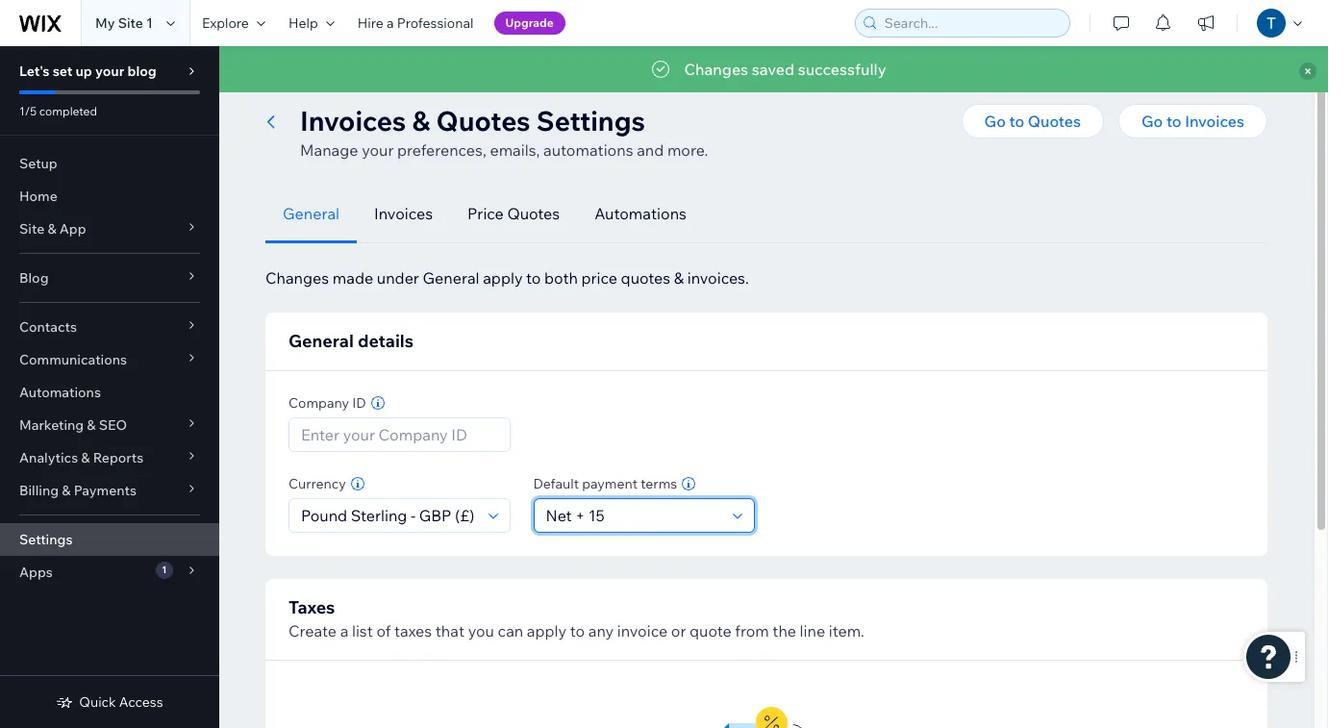 Task type: describe. For each thing, give the bounding box(es) containing it.
quick access
[[79, 694, 163, 711]]

under
[[377, 268, 419, 288]]

invoices button
[[357, 185, 450, 243]]

price
[[468, 204, 504, 223]]

& for analytics & reports
[[81, 449, 90, 467]]

let's set up your blog
[[19, 63, 157, 80]]

emails,
[[490, 140, 540, 160]]

hire
[[358, 14, 384, 32]]

go to quotes button
[[962, 104, 1105, 139]]

invoice
[[618, 622, 668, 641]]

hire a professional
[[358, 14, 474, 32]]

price quotes button
[[450, 185, 578, 243]]

a inside "taxes create a list of taxes that you can apply to any invoice or quote from the line item."
[[340, 622, 349, 641]]

setup
[[19, 155, 57, 172]]

made
[[333, 268, 374, 288]]

both
[[545, 268, 578, 288]]

changes for changes saved successfully
[[685, 60, 749, 79]]

quick
[[79, 694, 116, 711]]

to inside go to quotes button
[[1010, 112, 1025, 131]]

contacts button
[[0, 311, 219, 344]]

settings button
[[256, 69, 328, 98]]

taxes
[[289, 597, 335, 619]]

reports
[[93, 449, 144, 467]]

invoices & quotes settings button
[[349, 69, 536, 98]]

payment
[[582, 475, 638, 493]]

& for billing & payments
[[62, 482, 71, 499]]

automations
[[544, 140, 634, 160]]

& for invoices & quotes settings manage your preferences, emails, automations and more.
[[412, 104, 430, 138]]

my
[[95, 14, 115, 32]]

invoices.
[[688, 268, 749, 288]]

settings inside settings link
[[19, 531, 73, 548]]

& for marketing & seo
[[87, 417, 96, 434]]

general for general details
[[289, 330, 354, 352]]

marketing & seo
[[19, 417, 127, 434]]

your inside sidebar "element"
[[95, 63, 124, 80]]

blog
[[127, 63, 157, 80]]

seo
[[99, 417, 127, 434]]

settings inside invoices & quotes settings button
[[474, 75, 526, 92]]

company id
[[289, 395, 366, 412]]

go to quotes
[[985, 112, 1082, 131]]

quotes for invoices & quotes settings
[[425, 75, 471, 92]]

setup link
[[0, 147, 219, 180]]

hire a professional link
[[346, 0, 485, 46]]

company
[[289, 395, 349, 412]]

invoices for invoices & quotes settings manage your preferences, emails, automations and more.
[[300, 104, 406, 138]]

let's
[[19, 63, 50, 80]]

upgrade button
[[494, 12, 566, 35]]

settings inside invoices & quotes settings manage your preferences, emails, automations and more.
[[537, 104, 646, 138]]

go for go to invoices
[[1142, 112, 1164, 131]]

changes for changes made under general apply to both price quotes & invoices.
[[266, 268, 329, 288]]

& for invoices & quotes settings
[[413, 75, 422, 92]]

any
[[589, 622, 614, 641]]

analytics & reports button
[[0, 442, 219, 474]]

automations button
[[578, 185, 704, 243]]

go to invoices button
[[1119, 104, 1268, 139]]

payments
[[74, 482, 137, 499]]

completed
[[39, 104, 97, 118]]

contacts
[[19, 318, 77, 336]]

go for go to quotes
[[985, 112, 1006, 131]]

help button
[[277, 0, 346, 46]]

app
[[59, 220, 86, 238]]

Company ID field
[[295, 419, 504, 451]]

manage
[[300, 140, 358, 160]]

Currency field
[[295, 499, 483, 532]]

changes made under general apply to both price quotes & invoices.
[[266, 268, 749, 288]]

Search... field
[[879, 10, 1064, 37]]

home
[[19, 188, 58, 205]]

& right "quotes"
[[674, 268, 684, 288]]

settings link
[[0, 523, 219, 556]]

home link
[[0, 180, 219, 213]]

successfully
[[798, 60, 887, 79]]

price quotes
[[468, 204, 560, 223]]

communications button
[[0, 344, 219, 376]]

billing & payments
[[19, 482, 137, 499]]

preferences,
[[397, 140, 487, 160]]

go to invoices
[[1142, 112, 1245, 131]]



Task type: locate. For each thing, give the bounding box(es) containing it.
1 inside sidebar "element"
[[162, 564, 167, 576]]

1 right my
[[146, 14, 153, 32]]

of
[[377, 622, 391, 641]]

1 vertical spatial your
[[362, 140, 394, 160]]

1 horizontal spatial a
[[387, 14, 394, 32]]

sidebar element
[[0, 46, 219, 728]]

settings up automations
[[537, 104, 646, 138]]

quick access button
[[56, 694, 163, 711]]

invoices for invoices
[[374, 204, 433, 223]]

apply
[[483, 268, 523, 288], [527, 622, 567, 641]]

1 vertical spatial changes
[[266, 268, 329, 288]]

details
[[358, 330, 414, 352]]

id
[[352, 395, 366, 412]]

general details
[[289, 330, 414, 352]]

more.
[[668, 140, 709, 160]]

line
[[800, 622, 826, 641]]

apps
[[19, 564, 53, 581]]

1 horizontal spatial automations
[[595, 204, 687, 223]]

2 vertical spatial general
[[289, 330, 354, 352]]

0 horizontal spatial your
[[95, 63, 124, 80]]

apply right can
[[527, 622, 567, 641]]

& down hire a professional
[[413, 75, 422, 92]]

taxes create a list of taxes that you can apply to any invoice or quote from the line item.
[[289, 597, 865, 641]]

your right the up
[[95, 63, 124, 80]]

invoices & quotes settings manage your preferences, emails, automations and more.
[[300, 104, 709, 160]]

automations
[[595, 204, 687, 223], [19, 384, 101, 401]]

tab list
[[266, 185, 1268, 243]]

currency
[[289, 475, 346, 493]]

1 horizontal spatial changes
[[685, 60, 749, 79]]

0 horizontal spatial apply
[[483, 268, 523, 288]]

you
[[468, 622, 495, 641]]

go inside button
[[1142, 112, 1164, 131]]

settings inside settings button
[[266, 75, 318, 92]]

quotes for go to quotes
[[1028, 112, 1082, 131]]

settings up apps
[[19, 531, 73, 548]]

changes
[[685, 60, 749, 79], [266, 268, 329, 288]]

1 horizontal spatial go
[[1142, 112, 1164, 131]]

0 vertical spatial 1
[[146, 14, 153, 32]]

site & app
[[19, 220, 86, 238]]

terms
[[641, 475, 678, 493]]

general
[[283, 204, 340, 223], [423, 268, 480, 288], [289, 330, 354, 352]]

default payment terms
[[534, 475, 678, 493]]

apply left the both
[[483, 268, 523, 288]]

quotes for invoices & quotes settings manage your preferences, emails, automations and more.
[[436, 104, 531, 138]]

& up preferences,
[[412, 104, 430, 138]]

your right "manage"
[[362, 140, 394, 160]]

can
[[498, 622, 524, 641]]

& inside invoices & quotes settings manage your preferences, emails, automations and more.
[[412, 104, 430, 138]]

automations for automations button on the top of the page
[[595, 204, 687, 223]]

1 vertical spatial general
[[423, 268, 480, 288]]

site right my
[[118, 14, 143, 32]]

general up company
[[289, 330, 354, 352]]

1 horizontal spatial apply
[[527, 622, 567, 641]]

go
[[985, 112, 1006, 131], [1142, 112, 1164, 131]]

changes left made
[[266, 268, 329, 288]]

1 vertical spatial site
[[19, 220, 45, 238]]

to inside go to invoices button
[[1167, 112, 1182, 131]]

automations down and
[[595, 204, 687, 223]]

& inside "popup button"
[[48, 220, 56, 238]]

automations inside automations button
[[595, 204, 687, 223]]

invoices for invoices & quotes settings
[[359, 75, 410, 92]]

changes saved successfully alert
[[219, 46, 1329, 92]]

0 vertical spatial site
[[118, 14, 143, 32]]

quotes inside go to quotes button
[[1028, 112, 1082, 131]]

1 go from the left
[[985, 112, 1006, 131]]

the
[[773, 622, 797, 641]]

0 vertical spatial apply
[[483, 268, 523, 288]]

changes left saved at right
[[685, 60, 749, 79]]

explore
[[202, 14, 249, 32]]

professional
[[397, 14, 474, 32]]

go inside button
[[985, 112, 1006, 131]]

& inside "dropdown button"
[[81, 449, 90, 467]]

1 horizontal spatial site
[[118, 14, 143, 32]]

default
[[534, 475, 579, 493]]

help
[[289, 14, 318, 32]]

& inside dropdown button
[[62, 482, 71, 499]]

site down 'home' at the left top of the page
[[19, 220, 45, 238]]

general for general
[[283, 204, 340, 223]]

tab list containing general
[[266, 185, 1268, 243]]

price
[[582, 268, 618, 288]]

0 vertical spatial changes
[[685, 60, 749, 79]]

invoices inside invoices & quotes settings manage your preferences, emails, automations and more.
[[300, 104, 406, 138]]

& for site & app
[[48, 220, 56, 238]]

a left list
[[340, 622, 349, 641]]

settings down help
[[266, 75, 318, 92]]

list
[[352, 622, 373, 641]]

1 horizontal spatial 1
[[162, 564, 167, 576]]

from
[[735, 622, 769, 641]]

invoices
[[359, 75, 410, 92], [300, 104, 406, 138], [1186, 112, 1245, 131], [374, 204, 433, 223]]

automations up marketing
[[19, 384, 101, 401]]

up
[[76, 63, 92, 80]]

to
[[1010, 112, 1025, 131], [1167, 112, 1182, 131], [526, 268, 541, 288], [570, 622, 585, 641]]

1 vertical spatial apply
[[527, 622, 567, 641]]

0 horizontal spatial site
[[19, 220, 45, 238]]

communications
[[19, 351, 127, 369]]

1 horizontal spatial your
[[362, 140, 394, 160]]

that
[[436, 622, 465, 641]]

apply inside "taxes create a list of taxes that you can apply to any invoice or quote from the line item."
[[527, 622, 567, 641]]

set
[[53, 63, 73, 80]]

quotes
[[621, 268, 671, 288]]

site
[[118, 14, 143, 32], [19, 220, 45, 238]]

settings up invoices & quotes settings manage your preferences, emails, automations and more.
[[474, 75, 526, 92]]

site & app button
[[0, 213, 219, 245]]

billing
[[19, 482, 59, 499]]

access
[[119, 694, 163, 711]]

automations for automations link
[[19, 384, 101, 401]]

1 vertical spatial 1
[[162, 564, 167, 576]]

marketing
[[19, 417, 84, 434]]

& left reports
[[81, 449, 90, 467]]

general down "manage"
[[283, 204, 340, 223]]

& inside button
[[413, 75, 422, 92]]

general inside button
[[283, 204, 340, 223]]

create
[[289, 622, 337, 641]]

general button
[[266, 185, 357, 243]]

upgrade
[[506, 15, 554, 30]]

invoices & quotes settings
[[359, 75, 526, 92]]

billing & payments button
[[0, 474, 219, 507]]

0 horizontal spatial a
[[340, 622, 349, 641]]

0 vertical spatial a
[[387, 14, 394, 32]]

0 horizontal spatial go
[[985, 112, 1006, 131]]

1/5
[[19, 104, 37, 118]]

1/5 completed
[[19, 104, 97, 118]]

your inside invoices & quotes settings manage your preferences, emails, automations and more.
[[362, 140, 394, 160]]

settings
[[266, 75, 318, 92], [474, 75, 526, 92], [537, 104, 646, 138], [19, 531, 73, 548]]

and
[[637, 140, 664, 160]]

2 go from the left
[[1142, 112, 1164, 131]]

quotes inside invoices & quotes settings manage your preferences, emails, automations and more.
[[436, 104, 531, 138]]

analytics
[[19, 449, 78, 467]]

1 vertical spatial automations
[[19, 384, 101, 401]]

to inside "taxes create a list of taxes that you can apply to any invoice or quote from the line item."
[[570, 622, 585, 641]]

a right hire
[[387, 14, 394, 32]]

my site 1
[[95, 14, 153, 32]]

& left seo on the left
[[87, 417, 96, 434]]

quotes inside invoices & quotes settings button
[[425, 75, 471, 92]]

1 vertical spatial a
[[340, 622, 349, 641]]

Default payment terms field
[[540, 499, 727, 532]]

item.
[[829, 622, 865, 641]]

site inside "popup button"
[[19, 220, 45, 238]]

1
[[146, 14, 153, 32], [162, 564, 167, 576]]

invoices inside button
[[359, 75, 410, 92]]

or
[[671, 622, 686, 641]]

automations link
[[0, 376, 219, 409]]

0 vertical spatial your
[[95, 63, 124, 80]]

taxes
[[394, 622, 432, 641]]

& left app
[[48, 220, 56, 238]]

& right billing at the left bottom of page
[[62, 482, 71, 499]]

& inside 'dropdown button'
[[87, 417, 96, 434]]

0 horizontal spatial changes
[[266, 268, 329, 288]]

blog button
[[0, 262, 219, 294]]

analytics & reports
[[19, 449, 144, 467]]

blog
[[19, 269, 49, 287]]

0 vertical spatial general
[[283, 204, 340, 223]]

0 horizontal spatial automations
[[19, 384, 101, 401]]

general right under
[[423, 268, 480, 288]]

marketing & seo button
[[0, 409, 219, 442]]

quote
[[690, 622, 732, 641]]

1 down settings link
[[162, 564, 167, 576]]

&
[[413, 75, 422, 92], [412, 104, 430, 138], [48, 220, 56, 238], [674, 268, 684, 288], [87, 417, 96, 434], [81, 449, 90, 467], [62, 482, 71, 499]]

saved
[[752, 60, 795, 79]]

changes inside alert
[[685, 60, 749, 79]]

0 horizontal spatial 1
[[146, 14, 153, 32]]

changes saved successfully
[[685, 60, 887, 79]]

quotes inside price quotes button
[[507, 204, 560, 223]]

0 vertical spatial automations
[[595, 204, 687, 223]]

automations inside automations link
[[19, 384, 101, 401]]



Task type: vqa. For each thing, say whether or not it's contained in the screenshot.
Next
no



